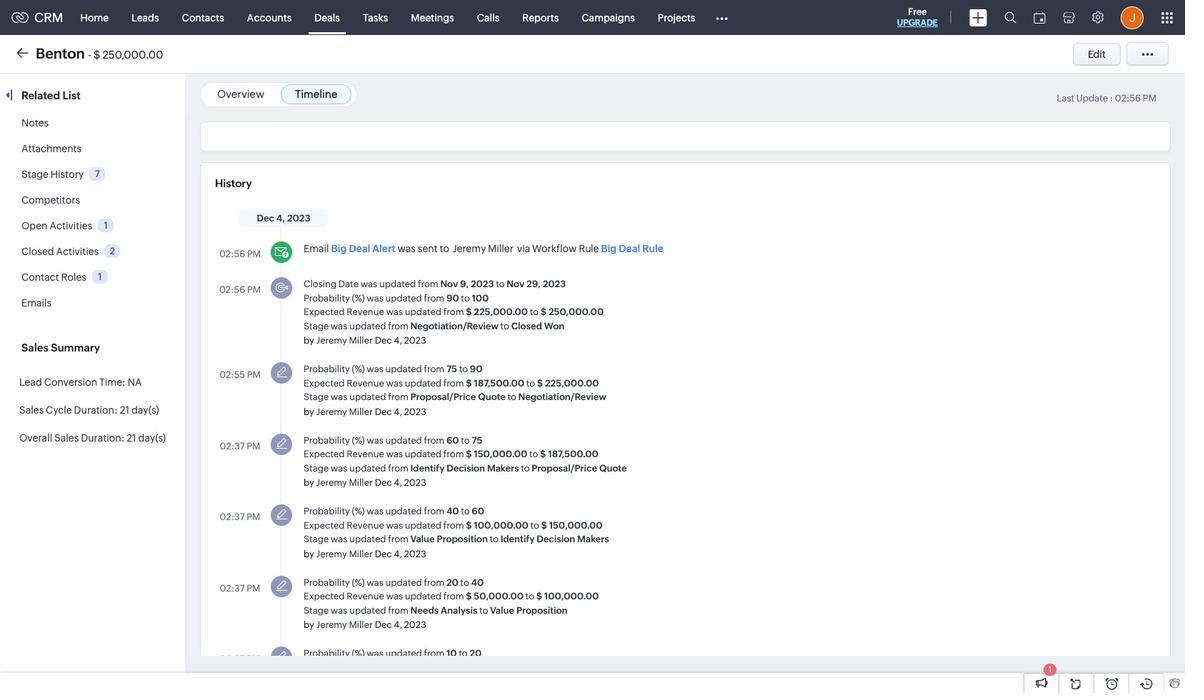 Task type: vqa. For each thing, say whether or not it's contained in the screenshot.
STATUS
no



Task type: locate. For each thing, give the bounding box(es) containing it.
2023 up 'needs'
[[404, 549, 427, 559]]

crm
[[34, 10, 63, 25]]

4 02:37 pm from the top
[[220, 654, 260, 665]]

4, inside closing date was updated from nov 9, 2023 to nov 29, 2023 probability (%) was updated from 90 to 100 expected revenue was updated from $ 225,000.00 to $ 250,000.00 stage was updated from negotiation/review to closed won by jeremy miller dec 4, 2023
[[394, 335, 402, 346]]

1 vertical spatial 100,000.00
[[544, 591, 599, 602]]

3 probability from the top
[[304, 435, 350, 446]]

0 vertical spatial day(s)
[[132, 405, 159, 416]]

40 up 50,000.00
[[471, 577, 484, 588]]

0 horizontal spatial decision
[[447, 463, 485, 473]]

sales left cycle on the bottom of page
[[19, 405, 44, 416]]

0 vertical spatial 60
[[447, 435, 459, 446]]

dec inside probability (%) was updated from 60 to 75 expected revenue was updated from $ 150,000.00 to $ 187,500.00 stage was updated from identify decision makers to proposal/price quote by jeremy miller dec 4, 2023
[[375, 477, 392, 488]]

1 horizontal spatial closed
[[511, 321, 542, 331]]

20
[[447, 577, 459, 588], [470, 648, 482, 659]]

sales
[[21, 342, 48, 354], [19, 405, 44, 416], [54, 432, 79, 444]]

3 expected from the top
[[304, 449, 345, 460]]

0 horizontal spatial quote
[[478, 392, 506, 402]]

projects
[[658, 12, 696, 23]]

search image
[[1005, 11, 1017, 24]]

2 revenue from the top
[[347, 378, 384, 388]]

2 expected from the top
[[304, 378, 345, 388]]

by
[[304, 335, 314, 346], [304, 406, 314, 417], [304, 477, 314, 488], [304, 549, 314, 559], [304, 620, 314, 630]]

1 horizontal spatial makers
[[577, 534, 609, 545]]

60
[[447, 435, 459, 446], [472, 506, 485, 517]]

revenue inside probability (%) was updated from 40 to 60 expected revenue was updated from $ 100,000.00 to $ 150,000.00 stage was updated from value proposition to identify decision makers by jeremy miller dec 4, 2023
[[347, 520, 384, 531]]

1
[[104, 220, 108, 231], [98, 271, 102, 282], [1049, 665, 1052, 674]]

1 revenue from the top
[[347, 307, 384, 317]]

jeremy inside probability (%) was updated from 60 to 75 expected revenue was updated from $ 150,000.00 to $ 187,500.00 stage was updated from identify decision makers to proposal/price quote by jeremy miller dec 4, 2023
[[316, 477, 347, 488]]

0 vertical spatial activities
[[50, 220, 92, 232]]

1 deal from the left
[[349, 243, 370, 254]]

4, inside probability (%) was updated from 40 to 60 expected revenue was updated from $ 100,000.00 to $ 150,000.00 stage was updated from value proposition to identify decision makers by jeremy miller dec 4, 2023
[[394, 549, 402, 559]]

quote
[[478, 392, 506, 402], [600, 463, 627, 473]]

4 02:37 from the top
[[220, 654, 245, 665]]

1 horizontal spatial 40
[[471, 577, 484, 588]]

duration: down sales cycle duration: 21 day(s)
[[81, 432, 125, 444]]

0 vertical spatial quote
[[478, 392, 506, 402]]

(%) inside probability (%) was updated from 20 to 40 expected revenue was updated from $ 50,000.00 to $ 100,000.00 stage was updated from needs analysis to value proposition by jeremy miller dec 4, 2023
[[352, 577, 365, 588]]

deals link
[[303, 0, 352, 35]]

4, inside probability (%) was updated from 75 to 90 expected revenue was updated from $ 187,500.00 to $ 225,000.00 stage was updated from proposal/price quote to negotiation/review by jeremy miller dec 4, 2023
[[394, 406, 402, 417]]

miller inside probability (%) was updated from 75 to 90 expected revenue was updated from $ 187,500.00 to $ 225,000.00 stage was updated from proposal/price quote to negotiation/review by jeremy miller dec 4, 2023
[[349, 406, 373, 417]]

3 by from the top
[[304, 477, 314, 488]]

expected for probability (%) was updated from 20 to 40 expected revenue was updated from $ 50,000.00 to $ 100,000.00 stage was updated from needs analysis to value proposition by jeremy miller dec 4, 2023
[[304, 591, 345, 602]]

150,000.00 inside probability (%) was updated from 60 to 75 expected revenue was updated from $ 150,000.00 to $ 187,500.00 stage was updated from identify decision makers to proposal/price quote by jeremy miller dec 4, 2023
[[474, 449, 528, 460]]

2 vertical spatial 1
[[1049, 665, 1052, 674]]

60 inside probability (%) was updated from 60 to 75 expected revenue was updated from $ 150,000.00 to $ 187,500.00 stage was updated from identify decision makers to proposal/price quote by jeremy miller dec 4, 2023
[[447, 435, 459, 446]]

02:37 pm
[[220, 441, 260, 451], [220, 512, 260, 522], [220, 583, 260, 594], [220, 654, 260, 665]]

big right email
[[331, 243, 347, 254]]

proposition down 50,000.00
[[517, 605, 568, 616]]

jeremy inside closing date was updated from nov 9, 2023 to nov 29, 2023 probability (%) was updated from 90 to 100 expected revenue was updated from $ 225,000.00 to $ 250,000.00 stage was updated from negotiation/review to closed won by jeremy miller dec 4, 2023
[[316, 335, 347, 346]]

1 vertical spatial duration:
[[81, 432, 125, 444]]

1 horizontal spatial 250,000.00
[[549, 307, 604, 317]]

value down 50,000.00
[[490, 605, 515, 616]]

1 horizontal spatial 20
[[470, 648, 482, 659]]

probability
[[304, 293, 350, 303], [304, 364, 350, 374], [304, 435, 350, 446], [304, 506, 350, 517], [304, 577, 350, 588], [304, 648, 350, 659]]

250,000.00
[[102, 48, 163, 60], [549, 307, 604, 317]]

1 vertical spatial makers
[[577, 534, 609, 545]]

2 (%) from the top
[[352, 364, 365, 374]]

0 vertical spatial 21
[[120, 405, 130, 416]]

stage inside probability (%) was updated from 40 to 60 expected revenue was updated from $ 100,000.00 to $ 150,000.00 stage was updated from value proposition to identify decision makers by jeremy miller dec 4, 2023
[[304, 534, 329, 545]]

big right workflow
[[601, 243, 617, 254]]

last update : 02:56 pm
[[1057, 93, 1157, 104]]

closed left won
[[511, 321, 542, 331]]

250,000.00 inside benton - $ 250,000.00
[[102, 48, 163, 60]]

edit button
[[1073, 43, 1121, 65]]

1 expected from the top
[[304, 307, 345, 317]]

0 vertical spatial proposition
[[437, 534, 488, 545]]

expected inside probability (%) was updated from 20 to 40 expected revenue was updated from $ 50,000.00 to $ 100,000.00 stage was updated from needs analysis to value proposition by jeremy miller dec 4, 2023
[[304, 591, 345, 602]]

0 vertical spatial decision
[[447, 463, 485, 473]]

2023 up probability (%) was updated from 60 to 75 expected revenue was updated from $ 150,000.00 to $ 187,500.00 stage was updated from identify decision makers to proposal/price quote by jeremy miller dec 4, 2023
[[404, 406, 427, 417]]

02:37 for probability (%) was updated from 60 to 75 expected revenue was updated from $ 150,000.00 to $ 187,500.00 stage was updated from identify decision makers to proposal/price quote by jeremy miller dec 4, 2023
[[220, 441, 245, 451]]

0 horizontal spatial 187,500.00
[[474, 378, 525, 388]]

21 for sales cycle duration:
[[120, 405, 130, 416]]

20 up analysis
[[447, 577, 459, 588]]

1 horizontal spatial proposition
[[517, 605, 568, 616]]

search element
[[996, 0, 1026, 35]]

1 horizontal spatial deal
[[619, 243, 640, 254]]

sales cycle duration: 21 day(s)
[[19, 405, 159, 416]]

home
[[80, 12, 109, 23]]

2 probability from the top
[[304, 364, 350, 374]]

2 vertical spatial sales
[[54, 432, 79, 444]]

(%) inside probability (%) was updated from 60 to 75 expected revenue was updated from $ 150,000.00 to $ 187,500.00 stage was updated from identify decision makers to proposal/price quote by jeremy miller dec 4, 2023
[[352, 435, 365, 446]]

jeremy
[[453, 243, 486, 254], [316, 335, 347, 346], [316, 406, 347, 417], [316, 477, 347, 488], [316, 549, 347, 559], [316, 620, 347, 630]]

0 horizontal spatial 90
[[447, 293, 459, 303]]

1 vertical spatial 150,000.00
[[549, 520, 603, 531]]

proposition up probability (%) was updated from 20 to 40 expected revenue was updated from $ 50,000.00 to $ 100,000.00 stage was updated from needs analysis to value proposition by jeremy miller dec 4, 2023
[[437, 534, 488, 545]]

revenue for probability (%) was updated from 75 to 90 expected revenue was updated from $ 187,500.00 to $ 225,000.00 stage was updated from proposal/price quote to negotiation/review by jeremy miller dec 4, 2023
[[347, 378, 384, 388]]

2 by from the top
[[304, 406, 314, 417]]

accounts link
[[236, 0, 303, 35]]

4, inside probability (%) was updated from 20 to 40 expected revenue was updated from $ 50,000.00 to $ 100,000.00 stage was updated from needs analysis to value proposition by jeremy miller dec 4, 2023
[[394, 620, 402, 630]]

probability for probability (%) was updated from 10 to 20
[[304, 648, 350, 659]]

21 down sales cycle duration: 21 day(s)
[[127, 432, 136, 444]]

history
[[51, 169, 84, 180], [215, 177, 252, 189]]

1 horizontal spatial big
[[601, 243, 617, 254]]

0 vertical spatial proposal/price
[[411, 392, 476, 402]]

1 vertical spatial decision
[[537, 534, 575, 545]]

0 horizontal spatial proposition
[[437, 534, 488, 545]]

2023 up 100
[[471, 279, 494, 289]]

1 horizontal spatial identify
[[501, 534, 535, 545]]

2 deal from the left
[[619, 243, 640, 254]]

probability inside probability (%) was updated from 60 to 75 expected revenue was updated from $ 150,000.00 to $ 187,500.00 stage was updated from identify decision makers to proposal/price quote by jeremy miller dec 4, 2023
[[304, 435, 350, 446]]

miller
[[488, 243, 514, 254], [349, 335, 373, 346], [349, 406, 373, 417], [349, 477, 373, 488], [349, 549, 373, 559], [349, 620, 373, 630]]

stage inside probability (%) was updated from 20 to 40 expected revenue was updated from $ 50,000.00 to $ 100,000.00 stage was updated from needs analysis to value proposition by jeremy miller dec 4, 2023
[[304, 605, 329, 616]]

calls
[[477, 12, 500, 23]]

(%)
[[352, 293, 365, 303], [352, 364, 365, 374], [352, 435, 365, 446], [352, 506, 365, 517], [352, 577, 365, 588], [352, 648, 365, 659]]

0 horizontal spatial 20
[[447, 577, 459, 588]]

02:56 for closing date was updated from nov 9, 2023 to nov 29, 2023 probability (%) was updated from 90 to 100 expected revenue was updated from $ 225,000.00 to $ 250,000.00 stage was updated from negotiation/review to closed won by jeremy miller dec 4, 2023
[[219, 284, 245, 295]]

pm for closing date was updated from nov 9, 2023 to nov 29, 2023 probability (%) was updated from 90 to 100 expected revenue was updated from $ 225,000.00 to $ 250,000.00 stage was updated from negotiation/review to closed won by jeremy miller dec 4, 2023
[[247, 284, 261, 295]]

20 right 10
[[470, 648, 482, 659]]

0 vertical spatial 02:56 pm
[[219, 249, 261, 259]]

campaigns
[[582, 12, 635, 23]]

187,500.00
[[474, 378, 525, 388], [548, 449, 599, 460]]

2023 up probability (%) was updated from 75 to 90 expected revenue was updated from $ 187,500.00 to $ 225,000.00 stage was updated from proposal/price quote to negotiation/review by jeremy miller dec 4, 2023
[[404, 335, 427, 346]]

60 down probability (%) was updated from 75 to 90 expected revenue was updated from $ 187,500.00 to $ 225,000.00 stage was updated from proposal/price quote to negotiation/review by jeremy miller dec 4, 2023
[[447, 435, 459, 446]]

pm for was sent to
[[247, 249, 261, 259]]

0 vertical spatial 20
[[447, 577, 459, 588]]

1 vertical spatial sales
[[19, 405, 44, 416]]

sales up lead
[[21, 342, 48, 354]]

5 probability from the top
[[304, 577, 350, 588]]

1 vertical spatial day(s)
[[138, 432, 166, 444]]

100,000.00 inside probability (%) was updated from 20 to 40 expected revenue was updated from $ 50,000.00 to $ 100,000.00 stage was updated from needs analysis to value proposition by jeremy miller dec 4, 2023
[[544, 591, 599, 602]]

150,000.00 inside probability (%) was updated from 40 to 60 expected revenue was updated from $ 100,000.00 to $ 150,000.00 stage was updated from value proposition to identify decision makers by jeremy miller dec 4, 2023
[[549, 520, 603, 531]]

email big deal alert was sent to jeremy miller via workflow rule big deal rule
[[304, 243, 664, 254]]

1 02:56 pm from the top
[[219, 249, 261, 259]]

0 vertical spatial 40
[[447, 506, 459, 517]]

90 down closing date was updated from nov 9, 2023 to nov 29, 2023 probability (%) was updated from 90 to 100 expected revenue was updated from $ 225,000.00 to $ 250,000.00 stage was updated from negotiation/review to closed won by jeremy miller dec 4, 2023 at the top of the page
[[470, 364, 483, 374]]

calendar image
[[1034, 12, 1046, 23]]

stage inside probability (%) was updated from 75 to 90 expected revenue was updated from $ 187,500.00 to $ 225,000.00 stage was updated from proposal/price quote to negotiation/review by jeremy miller dec 4, 2023
[[304, 392, 329, 402]]

revenue inside probability (%) was updated from 20 to 40 expected revenue was updated from $ 50,000.00 to $ 100,000.00 stage was updated from needs analysis to value proposition by jeremy miller dec 4, 2023
[[347, 591, 384, 602]]

expected inside probability (%) was updated from 40 to 60 expected revenue was updated from $ 100,000.00 to $ 150,000.00 stage was updated from value proposition to identify decision makers by jeremy miller dec 4, 2023
[[304, 520, 345, 531]]

1 vertical spatial proposition
[[517, 605, 568, 616]]

75 down closing date was updated from nov 9, 2023 to nov 29, 2023 probability (%) was updated from 90 to 100 expected revenue was updated from $ 225,000.00 to $ 250,000.00 stage was updated from negotiation/review to closed won by jeremy miller dec 4, 2023 at the top of the page
[[447, 364, 457, 374]]

nov left the 9,
[[441, 279, 458, 289]]

1 vertical spatial negotiation/review
[[519, 392, 607, 402]]

0 horizontal spatial 225,000.00
[[474, 307, 528, 317]]

jeremy inside probability (%) was updated from 75 to 90 expected revenue was updated from $ 187,500.00 to $ 225,000.00 stage was updated from proposal/price quote to negotiation/review by jeremy miller dec 4, 2023
[[316, 406, 347, 417]]

jeremy inside probability (%) was updated from 20 to 40 expected revenue was updated from $ 50,000.00 to $ 100,000.00 stage was updated from needs analysis to value proposition by jeremy miller dec 4, 2023
[[316, 620, 347, 630]]

revenue for probability (%) was updated from 60 to 75 expected revenue was updated from $ 150,000.00 to $ 187,500.00 stage was updated from identify decision makers to proposal/price quote by jeremy miller dec 4, 2023
[[347, 449, 384, 460]]

sales for sales summary
[[21, 342, 48, 354]]

stage for probability (%) was updated from 40 to 60 expected revenue was updated from $ 100,000.00 to $ 150,000.00 stage was updated from value proposition to identify decision makers by jeremy miller dec 4, 2023
[[304, 534, 329, 545]]

0 vertical spatial identify
[[411, 463, 445, 473]]

by inside probability (%) was updated from 40 to 60 expected revenue was updated from $ 100,000.00 to $ 150,000.00 stage was updated from value proposition to identify decision makers by jeremy miller dec 4, 2023
[[304, 549, 314, 559]]

to
[[440, 243, 449, 254], [496, 279, 505, 289], [461, 293, 470, 303], [530, 307, 539, 317], [501, 321, 510, 331], [459, 364, 468, 374], [526, 378, 535, 388], [508, 392, 517, 402], [461, 435, 470, 446], [529, 449, 538, 460], [521, 463, 530, 473], [461, 506, 470, 517], [531, 520, 539, 531], [490, 534, 499, 545], [461, 577, 469, 588], [526, 591, 535, 602], [480, 605, 488, 616], [459, 648, 468, 659]]

duration: for sales cycle duration:
[[74, 405, 118, 416]]

2023
[[287, 213, 311, 224], [471, 279, 494, 289], [543, 279, 566, 289], [404, 335, 427, 346], [404, 406, 427, 417], [404, 477, 427, 488], [404, 549, 427, 559], [404, 620, 427, 630]]

250,000.00 down leads link
[[102, 48, 163, 60]]

1 horizontal spatial 187,500.00
[[548, 449, 599, 460]]

profile image
[[1121, 6, 1144, 29]]

4,
[[276, 213, 285, 224], [394, 335, 402, 346], [394, 406, 402, 417], [394, 477, 402, 488], [394, 549, 402, 559], [394, 620, 402, 630]]

250,000.00 inside closing date was updated from nov 9, 2023 to nov 29, 2023 probability (%) was updated from 90 to 100 expected revenue was updated from $ 225,000.00 to $ 250,000.00 stage was updated from negotiation/review to closed won by jeremy miller dec 4, 2023
[[549, 307, 604, 317]]

4 by from the top
[[304, 549, 314, 559]]

1 vertical spatial 90
[[470, 364, 483, 374]]

1 horizontal spatial negotiation/review
[[519, 392, 607, 402]]

1 (%) from the top
[[352, 293, 365, 303]]

6 (%) from the top
[[352, 648, 365, 659]]

(%) inside probability (%) was updated from 75 to 90 expected revenue was updated from $ 187,500.00 to $ 225,000.00 stage was updated from proposal/price quote to negotiation/review by jeremy miller dec 4, 2023
[[352, 364, 365, 374]]

0 horizontal spatial nov
[[441, 279, 458, 289]]

1 vertical spatial quote
[[600, 463, 627, 473]]

0 horizontal spatial 250,000.00
[[102, 48, 163, 60]]

187,500.00 inside probability (%) was updated from 75 to 90 expected revenue was updated from $ 187,500.00 to $ 225,000.00 stage was updated from proposal/price quote to negotiation/review by jeremy miller dec 4, 2023
[[474, 378, 525, 388]]

0 horizontal spatial value
[[411, 534, 435, 545]]

4 revenue from the top
[[347, 520, 384, 531]]

closed activities
[[21, 246, 99, 257]]

0 vertical spatial 187,500.00
[[474, 378, 525, 388]]

expected
[[304, 307, 345, 317], [304, 378, 345, 388], [304, 449, 345, 460], [304, 520, 345, 531], [304, 591, 345, 602]]

2 02:37 pm from the top
[[220, 512, 260, 522]]

4 probability from the top
[[304, 506, 350, 517]]

from
[[418, 279, 439, 289], [424, 293, 445, 303], [444, 307, 464, 317], [388, 321, 409, 331], [424, 364, 445, 374], [444, 378, 464, 388], [388, 392, 409, 402], [424, 435, 445, 446], [444, 449, 464, 460], [388, 463, 409, 473], [424, 506, 445, 517], [444, 520, 464, 531], [388, 534, 409, 545], [424, 577, 445, 588], [444, 591, 464, 602], [388, 605, 409, 616], [424, 648, 445, 659]]

1 vertical spatial 250,000.00
[[549, 307, 604, 317]]

0 vertical spatial 100,000.00
[[474, 520, 529, 531]]

sales down cycle on the bottom of page
[[54, 432, 79, 444]]

02:55 pm
[[219, 369, 261, 380]]

2 horizontal spatial 1
[[1049, 665, 1052, 674]]

revenue inside probability (%) was updated from 75 to 90 expected revenue was updated from $ 187,500.00 to $ 225,000.00 stage was updated from proposal/price quote to negotiation/review by jeremy miller dec 4, 2023
[[347, 378, 384, 388]]

0 vertical spatial 75
[[447, 364, 457, 374]]

0 horizontal spatial 60
[[447, 435, 459, 446]]

revenue inside probability (%) was updated from 60 to 75 expected revenue was updated from $ 150,000.00 to $ 187,500.00 stage was updated from identify decision makers to proposal/price quote by jeremy miller dec 4, 2023
[[347, 449, 384, 460]]

0 horizontal spatial 100,000.00
[[474, 520, 529, 531]]

summary
[[51, 342, 100, 354]]

nov left 29,
[[507, 279, 525, 289]]

40
[[447, 506, 459, 517], [471, 577, 484, 588]]

3 revenue from the top
[[347, 449, 384, 460]]

2023 up probability (%) was updated from 40 to 60 expected revenue was updated from $ 100,000.00 to $ 150,000.00 stage was updated from value proposition to identify decision makers by jeremy miller dec 4, 2023 at the bottom
[[404, 477, 427, 488]]

closed up contact
[[21, 246, 54, 257]]

2 nov from the left
[[507, 279, 525, 289]]

1 horizontal spatial decision
[[537, 534, 575, 545]]

miller inside probability (%) was updated from 60 to 75 expected revenue was updated from $ 150,000.00 to $ 187,500.00 stage was updated from identify decision makers to proposal/price quote by jeremy miller dec 4, 2023
[[349, 477, 373, 488]]

75
[[447, 364, 457, 374], [472, 435, 483, 446]]

2023 inside probability (%) was updated from 60 to 75 expected revenue was updated from $ 150,000.00 to $ 187,500.00 stage was updated from identify decision makers to proposal/price quote by jeremy miller dec 4, 2023
[[404, 477, 427, 488]]

1 vertical spatial 40
[[471, 577, 484, 588]]

probability inside probability (%) was updated from 20 to 40 expected revenue was updated from $ 50,000.00 to $ 100,000.00 stage was updated from needs analysis to value proposition by jeremy miller dec 4, 2023
[[304, 577, 350, 588]]

0 vertical spatial value
[[411, 534, 435, 545]]

1 vertical spatial 02:56 pm
[[219, 284, 261, 295]]

1 vertical spatial 60
[[472, 506, 485, 517]]

miller inside closing date was updated from nov 9, 2023 to nov 29, 2023 probability (%) was updated from 90 to 100 expected revenue was updated from $ 225,000.00 to $ 250,000.00 stage was updated from negotiation/review to closed won by jeremy miller dec 4, 2023
[[349, 335, 373, 346]]

1 horizontal spatial 225,000.00
[[545, 378, 599, 388]]

duration: for overall sales duration:
[[81, 432, 125, 444]]

decision inside probability (%) was updated from 60 to 75 expected revenue was updated from $ 150,000.00 to $ 187,500.00 stage was updated from identify decision makers to proposal/price quote by jeremy miller dec 4, 2023
[[447, 463, 485, 473]]

activities up roles
[[56, 246, 99, 257]]

02:37 for probability (%) was updated from 20 to 40 expected revenue was updated from $ 50,000.00 to $ 100,000.00 stage was updated from needs analysis to value proposition by jeremy miller dec 4, 2023
[[220, 583, 245, 594]]

decision
[[447, 463, 485, 473], [537, 534, 575, 545]]

5 by from the top
[[304, 620, 314, 630]]

225,000.00 down 100
[[474, 307, 528, 317]]

1 02:37 from the top
[[220, 441, 245, 451]]

timeline link
[[295, 88, 338, 100]]

0 horizontal spatial negotiation/review
[[411, 321, 499, 331]]

stage inside probability (%) was updated from 60 to 75 expected revenue was updated from $ 150,000.00 to $ 187,500.00 stage was updated from identify decision makers to proposal/price quote by jeremy miller dec 4, 2023
[[304, 463, 329, 473]]

02:56 for was sent to
[[219, 249, 245, 259]]

2 02:56 pm from the top
[[219, 284, 261, 295]]

updated
[[379, 279, 416, 289], [385, 293, 422, 303], [405, 307, 442, 317], [350, 321, 386, 331], [385, 364, 422, 374], [405, 378, 442, 388], [350, 392, 386, 402], [385, 435, 422, 446], [405, 449, 442, 460], [350, 463, 386, 473], [385, 506, 422, 517], [405, 520, 442, 531], [350, 534, 386, 545], [385, 577, 422, 588], [405, 591, 442, 602], [350, 605, 386, 616], [385, 648, 422, 659]]

probability for probability (%) was updated from 40 to 60 expected revenue was updated from $ 100,000.00 to $ 150,000.00 stage was updated from value proposition to identify decision makers by jeremy miller dec 4, 2023
[[304, 506, 350, 517]]

1 horizontal spatial proposal/price
[[532, 463, 598, 473]]

1 vertical spatial 1
[[98, 271, 102, 282]]

competitors
[[21, 194, 80, 206]]

2 vertical spatial 02:56
[[219, 284, 245, 295]]

contact roles
[[21, 272, 86, 283]]

0 horizontal spatial deal
[[349, 243, 370, 254]]

(%) for probability (%) was updated from 40 to 60 expected revenue was updated from $ 100,000.00 to $ 150,000.00 stage was updated from value proposition to identify decision makers by jeremy miller dec 4, 2023
[[352, 506, 365, 517]]

250,000.00 up won
[[549, 307, 604, 317]]

identify inside probability (%) was updated from 60 to 75 expected revenue was updated from $ 150,000.00 to $ 187,500.00 stage was updated from identify decision makers to proposal/price quote by jeremy miller dec 4, 2023
[[411, 463, 445, 473]]

0 horizontal spatial 40
[[447, 506, 459, 517]]

jeremy inside probability (%) was updated from 40 to 60 expected revenue was updated from $ 100,000.00 to $ 150,000.00 stage was updated from value proposition to identify decision makers by jeremy miller dec 4, 2023
[[316, 549, 347, 559]]

dec inside probability (%) was updated from 20 to 40 expected revenue was updated from $ 50,000.00 to $ 100,000.00 stage was updated from needs analysis to value proposition by jeremy miller dec 4, 2023
[[375, 620, 392, 630]]

probability inside closing date was updated from nov 9, 2023 to nov 29, 2023 probability (%) was updated from 90 to 100 expected revenue was updated from $ 225,000.00 to $ 250,000.00 stage was updated from negotiation/review to closed won by jeremy miller dec 4, 2023
[[304, 293, 350, 303]]

duration:
[[74, 405, 118, 416], [81, 432, 125, 444]]

expected inside probability (%) was updated from 75 to 90 expected revenue was updated from $ 187,500.00 to $ 225,000.00 stage was updated from proposal/price quote to negotiation/review by jeremy miller dec 4, 2023
[[304, 378, 345, 388]]

3 02:37 from the top
[[220, 583, 245, 594]]

75 inside probability (%) was updated from 60 to 75 expected revenue was updated from $ 150,000.00 to $ 187,500.00 stage was updated from identify decision makers to proposal/price quote by jeremy miller dec 4, 2023
[[472, 435, 483, 446]]

tasks
[[363, 12, 388, 23]]

0 vertical spatial 02:56
[[1115, 93, 1141, 104]]

90 left 100
[[447, 293, 459, 303]]

0 vertical spatial 250,000.00
[[102, 48, 163, 60]]

4, inside probability (%) was updated from 60 to 75 expected revenue was updated from $ 150,000.00 to $ 187,500.00 stage was updated from identify decision makers to proposal/price quote by jeremy miller dec 4, 2023
[[394, 477, 402, 488]]

1 vertical spatial 75
[[472, 435, 483, 446]]

0 vertical spatial 1
[[104, 220, 108, 231]]

3 02:37 pm from the top
[[220, 583, 260, 594]]

pm for from
[[247, 654, 260, 665]]

225,000.00 down won
[[545, 378, 599, 388]]

1 vertical spatial 225,000.00
[[545, 378, 599, 388]]

probability inside probability (%) was updated from 40 to 60 expected revenue was updated from $ 100,000.00 to $ 150,000.00 stage was updated from value proposition to identify decision makers by jeremy miller dec 4, 2023
[[304, 506, 350, 517]]

60 down probability (%) was updated from 60 to 75 expected revenue was updated from $ 150,000.00 to $ 187,500.00 stage was updated from identify decision makers to proposal/price quote by jeremy miller dec 4, 2023
[[472, 506, 485, 517]]

pm for probability (%) was updated from 20 to 40 expected revenue was updated from $ 50,000.00 to $ 100,000.00 stage was updated from needs analysis to value proposition by jeremy miller dec 4, 2023
[[247, 583, 260, 594]]

1 vertical spatial 21
[[127, 432, 136, 444]]

upgrade
[[897, 18, 938, 28]]

roles
[[61, 272, 86, 283]]

5 (%) from the top
[[352, 577, 365, 588]]

quote inside probability (%) was updated from 75 to 90 expected revenue was updated from $ 187,500.00 to $ 225,000.00 stage was updated from proposal/price quote to negotiation/review by jeremy miller dec 4, 2023
[[478, 392, 506, 402]]

activities up closed activities
[[50, 220, 92, 232]]

value inside probability (%) was updated from 20 to 40 expected revenue was updated from $ 50,000.00 to $ 100,000.00 stage was updated from needs analysis to value proposition by jeremy miller dec 4, 2023
[[490, 605, 515, 616]]

date
[[339, 279, 359, 289]]

identify up probability (%) was updated from 40 to 60 expected revenue was updated from $ 100,000.00 to $ 150,000.00 stage was updated from value proposition to identify decision makers by jeremy miller dec 4, 2023 at the bottom
[[411, 463, 445, 473]]

1 horizontal spatial 90
[[470, 364, 483, 374]]

0 horizontal spatial rule
[[579, 243, 599, 254]]

1 vertical spatial closed
[[511, 321, 542, 331]]

identify up 50,000.00
[[501, 534, 535, 545]]

21 for overall sales duration:
[[127, 432, 136, 444]]

5 expected from the top
[[304, 591, 345, 602]]

100,000.00
[[474, 520, 529, 531], [544, 591, 599, 602]]

proposition
[[437, 534, 488, 545], [517, 605, 568, 616]]

90 inside probability (%) was updated from 75 to 90 expected revenue was updated from $ 187,500.00 to $ 225,000.00 stage was updated from proposal/price quote to negotiation/review by jeremy miller dec 4, 2023
[[470, 364, 483, 374]]

02:56 pm for was sent to
[[219, 249, 261, 259]]

29,
[[527, 279, 541, 289]]

na
[[128, 377, 142, 388]]

stage for probability (%) was updated from 60 to 75 expected revenue was updated from $ 150,000.00 to $ 187,500.00 stage was updated from identify decision makers to proposal/price quote by jeremy miller dec 4, 2023
[[304, 463, 329, 473]]

02:56 pm
[[219, 249, 261, 259], [219, 284, 261, 295]]

0 horizontal spatial 75
[[447, 364, 457, 374]]

day(s)
[[132, 405, 159, 416], [138, 432, 166, 444]]

contact roles link
[[21, 272, 86, 283]]

create menu image
[[970, 9, 988, 26]]

day(s) for sales cycle duration: 21 day(s)
[[132, 405, 159, 416]]

crm link
[[11, 10, 63, 25]]

150,000.00
[[474, 449, 528, 460], [549, 520, 603, 531]]

value up probability (%) was updated from 20 to 40 expected revenue was updated from $ 50,000.00 to $ 100,000.00 stage was updated from needs analysis to value proposition by jeremy miller dec 4, 2023
[[411, 534, 435, 545]]

0 vertical spatial closed
[[21, 246, 54, 257]]

benton - $ 250,000.00
[[36, 45, 163, 61]]

via
[[517, 243, 530, 254]]

1 horizontal spatial rule
[[643, 243, 664, 254]]

4 expected from the top
[[304, 520, 345, 531]]

0 horizontal spatial makers
[[487, 463, 519, 473]]

create menu element
[[961, 0, 996, 35]]

0 horizontal spatial 1
[[98, 271, 102, 282]]

expected for probability (%) was updated from 60 to 75 expected revenue was updated from $ 150,000.00 to $ 187,500.00 stage was updated from identify decision makers to proposal/price quote by jeremy miller dec 4, 2023
[[304, 449, 345, 460]]

1 big from the left
[[331, 243, 347, 254]]

2023 up email
[[287, 213, 311, 224]]

21
[[120, 405, 130, 416], [127, 432, 136, 444]]

1 vertical spatial 187,500.00
[[548, 449, 599, 460]]

sales for sales cycle duration: 21 day(s)
[[19, 405, 44, 416]]

6 probability from the top
[[304, 648, 350, 659]]

probability for probability (%) was updated from 75 to 90 expected revenue was updated from $ 187,500.00 to $ 225,000.00 stage was updated from proposal/price quote to negotiation/review by jeremy miller dec 4, 2023
[[304, 364, 350, 374]]

75 down probability (%) was updated from 75 to 90 expected revenue was updated from $ 187,500.00 to $ 225,000.00 stage was updated from proposal/price quote to negotiation/review by jeremy miller dec 4, 2023
[[472, 435, 483, 446]]

0 vertical spatial makers
[[487, 463, 519, 473]]

3 (%) from the top
[[352, 435, 365, 446]]

1 02:37 pm from the top
[[220, 441, 260, 451]]

expected inside probability (%) was updated from 60 to 75 expected revenue was updated from $ 150,000.00 to $ 187,500.00 stage was updated from identify decision makers to proposal/price quote by jeremy miller dec 4, 2023
[[304, 449, 345, 460]]

by inside probability (%) was updated from 60 to 75 expected revenue was updated from $ 150,000.00 to $ 187,500.00 stage was updated from identify decision makers to proposal/price quote by jeremy miller dec 4, 2023
[[304, 477, 314, 488]]

1 horizontal spatial 75
[[472, 435, 483, 446]]

0 horizontal spatial 150,000.00
[[474, 449, 528, 460]]

02:37
[[220, 441, 245, 451], [220, 512, 245, 522], [220, 583, 245, 594], [220, 654, 245, 665]]

0 vertical spatial sales
[[21, 342, 48, 354]]

2023 inside probability (%) was updated from 75 to 90 expected revenue was updated from $ 187,500.00 to $ 225,000.00 stage was updated from proposal/price quote to negotiation/review by jeremy miller dec 4, 2023
[[404, 406, 427, 417]]

proposal/price
[[411, 392, 476, 402], [532, 463, 598, 473]]

probability (%) was updated from 60 to 75 expected revenue was updated from $ 150,000.00 to $ 187,500.00 stage was updated from identify decision makers to proposal/price quote by jeremy miller dec 4, 2023
[[304, 435, 627, 488]]

40 inside probability (%) was updated from 40 to 60 expected revenue was updated from $ 100,000.00 to $ 150,000.00 stage was updated from value proposition to identify decision makers by jeremy miller dec 4, 2023
[[447, 506, 459, 517]]

sent
[[418, 243, 438, 254]]

1 vertical spatial identify
[[501, 534, 535, 545]]

1 horizontal spatial value
[[490, 605, 515, 616]]

overall
[[19, 432, 52, 444]]

quote inside probability (%) was updated from 60 to 75 expected revenue was updated from $ 150,000.00 to $ 187,500.00 stage was updated from identify decision makers to proposal/price quote by jeremy miller dec 4, 2023
[[600, 463, 627, 473]]

1 vertical spatial proposal/price
[[532, 463, 598, 473]]

(%) for probability (%) was updated from 10 to 20
[[352, 648, 365, 659]]

probability inside probability (%) was updated from 75 to 90 expected revenue was updated from $ 187,500.00 to $ 225,000.00 stage was updated from proposal/price quote to negotiation/review by jeremy miller dec 4, 2023
[[304, 364, 350, 374]]

open activities
[[21, 220, 92, 232]]

stage for probability (%) was updated from 75 to 90 expected revenue was updated from $ 187,500.00 to $ 225,000.00 stage was updated from proposal/price quote to negotiation/review by jeremy miller dec 4, 2023
[[304, 392, 329, 402]]

1 vertical spatial 20
[[470, 648, 482, 659]]

0 vertical spatial duration:
[[74, 405, 118, 416]]

1 horizontal spatial 1
[[104, 220, 108, 231]]

decision inside probability (%) was updated from 40 to 60 expected revenue was updated from $ 100,000.00 to $ 150,000.00 stage was updated from value proposition to identify decision makers by jeremy miller dec 4, 2023
[[537, 534, 575, 545]]

1 horizontal spatial 60
[[472, 506, 485, 517]]

02:37 for from
[[220, 654, 245, 665]]

0 vertical spatial negotiation/review
[[411, 321, 499, 331]]

1 vertical spatial value
[[490, 605, 515, 616]]

proposition inside probability (%) was updated from 20 to 40 expected revenue was updated from $ 50,000.00 to $ 100,000.00 stage was updated from needs analysis to value proposition by jeremy miller dec 4, 2023
[[517, 605, 568, 616]]

02:55
[[219, 369, 245, 380]]

1 nov from the left
[[441, 279, 458, 289]]

projects link
[[647, 0, 707, 35]]

40 down probability (%) was updated from 60 to 75 expected revenue was updated from $ 150,000.00 to $ 187,500.00 stage was updated from identify decision makers to proposal/price quote by jeremy miller dec 4, 2023
[[447, 506, 459, 517]]

miller inside probability (%) was updated from 20 to 40 expected revenue was updated from $ 50,000.00 to $ 100,000.00 stage was updated from needs analysis to value proposition by jeremy miller dec 4, 2023
[[349, 620, 373, 630]]

10
[[447, 648, 457, 659]]

1 probability from the top
[[304, 293, 350, 303]]

duration: up overall sales duration: 21 day(s)
[[74, 405, 118, 416]]

0 vertical spatial 225,000.00
[[474, 307, 528, 317]]

75 inside probability (%) was updated from 75 to 90 expected revenue was updated from $ 187,500.00 to $ 225,000.00 stage was updated from proposal/price quote to negotiation/review by jeremy miller dec 4, 2023
[[447, 364, 457, 374]]

0 vertical spatial 90
[[447, 293, 459, 303]]

02:37 pm for probability (%) was updated from 40 to 60 expected revenue was updated from $ 100,000.00 to $ 150,000.00 stage was updated from value proposition to identify decision makers by jeremy miller dec 4, 2023
[[220, 512, 260, 522]]

5 revenue from the top
[[347, 591, 384, 602]]

21 down na
[[120, 405, 130, 416]]

(%) inside probability (%) was updated from 40 to 60 expected revenue was updated from $ 100,000.00 to $ 150,000.00 stage was updated from value proposition to identify decision makers by jeremy miller dec 4, 2023
[[352, 506, 365, 517]]

by inside probability (%) was updated from 20 to 40 expected revenue was updated from $ 50,000.00 to $ 100,000.00 stage was updated from needs analysis to value proposition by jeremy miller dec 4, 2023
[[304, 620, 314, 630]]

0 horizontal spatial identify
[[411, 463, 445, 473]]

leads link
[[120, 0, 171, 35]]

1 vertical spatial activities
[[56, 246, 99, 257]]

1 for open activities
[[104, 220, 108, 231]]

2023 down 'needs'
[[404, 620, 427, 630]]

4 (%) from the top
[[352, 506, 365, 517]]

1 by from the top
[[304, 335, 314, 346]]

pm for probability (%) was updated from 60 to 75 expected revenue was updated from $ 150,000.00 to $ 187,500.00 stage was updated from identify decision makers to proposal/price quote by jeremy miller dec 4, 2023
[[247, 441, 260, 451]]

2 02:37 from the top
[[220, 512, 245, 522]]



Task type: describe. For each thing, give the bounding box(es) containing it.
(%) for probability (%) was updated from 20 to 40 expected revenue was updated from $ 50,000.00 to $ 100,000.00 stage was updated from needs analysis to value proposition by jeremy miller dec 4, 2023
[[352, 577, 365, 588]]

attachments
[[21, 143, 82, 154]]

benton
[[36, 45, 85, 61]]

1 for contact roles
[[98, 271, 102, 282]]

proposal/price inside probability (%) was updated from 60 to 75 expected revenue was updated from $ 150,000.00 to $ 187,500.00 stage was updated from identify decision makers to proposal/price quote by jeremy miller dec 4, 2023
[[532, 463, 598, 473]]

identify inside probability (%) was updated from 40 to 60 expected revenue was updated from $ 100,000.00 to $ 150,000.00 stage was updated from value proposition to identify decision makers by jeremy miller dec 4, 2023
[[501, 534, 535, 545]]

closed activities link
[[21, 246, 99, 257]]

related
[[21, 89, 60, 101]]

free
[[909, 6, 927, 17]]

related list
[[21, 89, 83, 101]]

notes
[[21, 117, 49, 129]]

open
[[21, 220, 48, 232]]

0 horizontal spatial closed
[[21, 246, 54, 257]]

makers inside probability (%) was updated from 60 to 75 expected revenue was updated from $ 150,000.00 to $ 187,500.00 stage was updated from identify decision makers to proposal/price quote by jeremy miller dec 4, 2023
[[487, 463, 519, 473]]

profile element
[[1113, 0, 1153, 35]]

stage inside closing date was updated from nov 9, 2023 to nov 29, 2023 probability (%) was updated from 90 to 100 expected revenue was updated from $ 225,000.00 to $ 250,000.00 stage was updated from negotiation/review to closed won by jeremy miller dec 4, 2023
[[304, 321, 329, 331]]

2 big from the left
[[601, 243, 617, 254]]

big deal rule link
[[601, 243, 664, 254]]

closing
[[304, 279, 337, 289]]

expected for probability (%) was updated from 75 to 90 expected revenue was updated from $ 187,500.00 to $ 225,000.00 stage was updated from proposal/price quote to negotiation/review by jeremy miller dec 4, 2023
[[304, 378, 345, 388]]

cycle
[[46, 405, 72, 416]]

emails link
[[21, 297, 52, 309]]

(%) for probability (%) was updated from 75 to 90 expected revenue was updated from $ 187,500.00 to $ 225,000.00 stage was updated from proposal/price quote to negotiation/review by jeremy miller dec 4, 2023
[[352, 364, 365, 374]]

2023 right 29,
[[543, 279, 566, 289]]

home link
[[69, 0, 120, 35]]

dec inside closing date was updated from nov 9, 2023 to nov 29, 2023 probability (%) was updated from 90 to 100 expected revenue was updated from $ 225,000.00 to $ 250,000.00 stage was updated from negotiation/review to closed won by jeremy miller dec 4, 2023
[[375, 335, 392, 346]]

reports
[[523, 12, 559, 23]]

-
[[88, 48, 91, 60]]

meetings link
[[400, 0, 466, 35]]

won
[[544, 321, 565, 331]]

probability (%) was updated from 75 to 90 expected revenue was updated from $ 187,500.00 to $ 225,000.00 stage was updated from proposal/price quote to negotiation/review by jeremy miller dec 4, 2023
[[304, 364, 607, 417]]

probability for probability (%) was updated from 20 to 40 expected revenue was updated from $ 50,000.00 to $ 100,000.00 stage was updated from needs analysis to value proposition by jeremy miller dec 4, 2023
[[304, 577, 350, 588]]

deals
[[315, 12, 340, 23]]

7
[[95, 169, 100, 179]]

contact
[[21, 272, 59, 283]]

:
[[1110, 93, 1114, 104]]

2023 inside probability (%) was updated from 20 to 40 expected revenue was updated from $ 50,000.00 to $ 100,000.00 stage was updated from needs analysis to value proposition by jeremy miller dec 4, 2023
[[404, 620, 427, 630]]

2
[[110, 246, 115, 256]]

list
[[63, 89, 81, 101]]

overview link
[[217, 88, 265, 100]]

1 rule from the left
[[579, 243, 599, 254]]

timeline
[[295, 88, 338, 100]]

dec 4, 2023
[[257, 213, 311, 224]]

dec inside probability (%) was updated from 40 to 60 expected revenue was updated from $ 100,000.00 to $ 150,000.00 stage was updated from value proposition to identify decision makers by jeremy miller dec 4, 2023
[[375, 549, 392, 559]]

lead
[[19, 377, 42, 388]]

Other Modules field
[[707, 6, 738, 29]]

competitors link
[[21, 194, 80, 206]]

0 horizontal spatial history
[[51, 169, 84, 180]]

campaigns link
[[571, 0, 647, 35]]

negotiation/review inside probability (%) was updated from 75 to 90 expected revenue was updated from $ 187,500.00 to $ 225,000.00 stage was updated from proposal/price quote to negotiation/review by jeremy miller dec 4, 2023
[[519, 392, 607, 402]]

02:56 pm for closing date was updated from nov 9, 2023 to nov 29, 2023 probability (%) was updated from 90 to 100 expected revenue was updated from $ 225,000.00 to $ 250,000.00 stage was updated from negotiation/review to closed won by jeremy miller dec 4, 2023
[[219, 284, 261, 295]]

update
[[1077, 93, 1109, 104]]

probability (%) was updated from 40 to 60 expected revenue was updated from $ 100,000.00 to $ 150,000.00 stage was updated from value proposition to identify decision makers by jeremy miller dec 4, 2023
[[304, 506, 609, 559]]

activities for closed activities
[[56, 246, 99, 257]]

probability (%) was updated from 20 to 40 expected revenue was updated from $ 50,000.00 to $ 100,000.00 stage was updated from needs analysis to value proposition by jeremy miller dec 4, 2023
[[304, 577, 599, 630]]

187,500.00 inside probability (%) was updated from 60 to 75 expected revenue was updated from $ 150,000.00 to $ 187,500.00 stage was updated from identify decision makers to proposal/price quote by jeremy miller dec 4, 2023
[[548, 449, 599, 460]]

1 horizontal spatial history
[[215, 177, 252, 189]]

meetings
[[411, 12, 454, 23]]

expected for probability (%) was updated from 40 to 60 expected revenue was updated from $ 100,000.00 to $ 150,000.00 stage was updated from value proposition to identify decision makers by jeremy miller dec 4, 2023
[[304, 520, 345, 531]]

reports link
[[511, 0, 571, 35]]

closed inside closing date was updated from nov 9, 2023 to nov 29, 2023 probability (%) was updated from 90 to 100 expected revenue was updated from $ 225,000.00 to $ 250,000.00 stage was updated from negotiation/review to closed won by jeremy miller dec 4, 2023
[[511, 321, 542, 331]]

makers inside probability (%) was updated from 40 to 60 expected revenue was updated from $ 100,000.00 to $ 150,000.00 stage was updated from value proposition to identify decision makers by jeremy miller dec 4, 2023
[[577, 534, 609, 545]]

60 inside probability (%) was updated from 40 to 60 expected revenue was updated from $ 100,000.00 to $ 150,000.00 stage was updated from value proposition to identify decision makers by jeremy miller dec 4, 2023
[[472, 506, 485, 517]]

emails
[[21, 297, 52, 309]]

50,000.00
[[474, 591, 524, 602]]

dec inside probability (%) was updated from 75 to 90 expected revenue was updated from $ 187,500.00 to $ 225,000.00 stage was updated from proposal/price quote to negotiation/review by jeremy miller dec 4, 2023
[[375, 406, 392, 417]]

big deal alert link
[[331, 243, 396, 254]]

revenue inside closing date was updated from nov 9, 2023 to nov 29, 2023 probability (%) was updated from 90 to 100 expected revenue was updated from $ 225,000.00 to $ 250,000.00 stage was updated from negotiation/review to closed won by jeremy miller dec 4, 2023
[[347, 307, 384, 317]]

02:37 for probability (%) was updated from 40 to 60 expected revenue was updated from $ 100,000.00 to $ 150,000.00 stage was updated from value proposition to identify decision makers by jeremy miller dec 4, 2023
[[220, 512, 245, 522]]

contacts
[[182, 12, 224, 23]]

workflow
[[532, 243, 577, 254]]

probability (%) was updated from 10 to 20
[[304, 648, 482, 659]]

proposal/price inside probability (%) was updated from 75 to 90 expected revenue was updated from $ 187,500.00 to $ 225,000.00 stage was updated from proposal/price quote to negotiation/review by jeremy miller dec 4, 2023
[[411, 392, 476, 402]]

value inside probability (%) was updated from 40 to 60 expected revenue was updated from $ 100,000.00 to $ 150,000.00 stage was updated from value proposition to identify decision makers by jeremy miller dec 4, 2023
[[411, 534, 435, 545]]

225,000.00 inside closing date was updated from nov 9, 2023 to nov 29, 2023 probability (%) was updated from 90 to 100 expected revenue was updated from $ 225,000.00 to $ 250,000.00 stage was updated from negotiation/review to closed won by jeremy miller dec 4, 2023
[[474, 307, 528, 317]]

open activities link
[[21, 220, 92, 232]]

02:37 pm for from
[[220, 654, 260, 665]]

100,000.00 inside probability (%) was updated from 40 to 60 expected revenue was updated from $ 100,000.00 to $ 150,000.00 stage was updated from value proposition to identify decision makers by jeremy miller dec 4, 2023
[[474, 520, 529, 531]]

calls link
[[466, 0, 511, 35]]

90 inside closing date was updated from nov 9, 2023 to nov 29, 2023 probability (%) was updated from 90 to 100 expected revenue was updated from $ 225,000.00 to $ 250,000.00 stage was updated from negotiation/review to closed won by jeremy miller dec 4, 2023
[[447, 293, 459, 303]]

(%) inside closing date was updated from nov 9, 2023 to nov 29, 2023 probability (%) was updated from 90 to 100 expected revenue was updated from $ 225,000.00 to $ 250,000.00 stage was updated from negotiation/review to closed won by jeremy miller dec 4, 2023
[[352, 293, 365, 303]]

stage for probability (%) was updated from 20 to 40 expected revenue was updated from $ 50,000.00 to $ 100,000.00 stage was updated from needs analysis to value proposition by jeremy miller dec 4, 2023
[[304, 605, 329, 616]]

(%) for probability (%) was updated from 60 to 75 expected revenue was updated from $ 150,000.00 to $ 187,500.00 stage was updated from identify decision makers to proposal/price quote by jeremy miller dec 4, 2023
[[352, 435, 365, 446]]

needs
[[411, 605, 439, 616]]

last
[[1057, 93, 1075, 104]]

closing date was updated from nov 9, 2023 to nov 29, 2023 probability (%) was updated from 90 to 100 expected revenue was updated from $ 225,000.00 to $ 250,000.00 stage was updated from negotiation/review to closed won by jeremy miller dec 4, 2023
[[304, 279, 604, 346]]

day(s) for overall sales duration: 21 day(s)
[[138, 432, 166, 444]]

overall sales duration: 21 day(s)
[[19, 432, 166, 444]]

$ inside benton - $ 250,000.00
[[94, 48, 100, 60]]

negotiation/review inside closing date was updated from nov 9, 2023 to nov 29, 2023 probability (%) was updated from 90 to 100 expected revenue was updated from $ 225,000.00 to $ 250,000.00 stage was updated from negotiation/review to closed won by jeremy miller dec 4, 2023
[[411, 321, 499, 331]]

by inside closing date was updated from nov 9, 2023 to nov 29, 2023 probability (%) was updated from 90 to 100 expected revenue was updated from $ 225,000.00 to $ 250,000.00 stage was updated from negotiation/review to closed won by jeremy miller dec 4, 2023
[[304, 335, 314, 346]]

contacts link
[[171, 0, 236, 35]]

40 inside probability (%) was updated from 20 to 40 expected revenue was updated from $ 50,000.00 to $ 100,000.00 stage was updated from needs analysis to value proposition by jeremy miller dec 4, 2023
[[471, 577, 484, 588]]

tasks link
[[352, 0, 400, 35]]

by inside probability (%) was updated from 75 to 90 expected revenue was updated from $ 187,500.00 to $ 225,000.00 stage was updated from proposal/price quote to negotiation/review by jeremy miller dec 4, 2023
[[304, 406, 314, 417]]

20 inside probability (%) was updated from 20 to 40 expected revenue was updated from $ 50,000.00 to $ 100,000.00 stage was updated from needs analysis to value proposition by jeremy miller dec 4, 2023
[[447, 577, 459, 588]]

pm for probability (%) was updated from 40 to 60 expected revenue was updated from $ 100,000.00 to $ 150,000.00 stage was updated from value proposition to identify decision makers by jeremy miller dec 4, 2023
[[247, 512, 260, 522]]

accounts
[[247, 12, 292, 23]]

9,
[[460, 279, 469, 289]]

attachments link
[[21, 143, 82, 154]]

conversion
[[44, 377, 97, 388]]

lead conversion time: na
[[19, 377, 142, 388]]

expected inside closing date was updated from nov 9, 2023 to nov 29, 2023 probability (%) was updated from 90 to 100 expected revenue was updated from $ 225,000.00 to $ 250,000.00 stage was updated from negotiation/review to closed won by jeremy miller dec 4, 2023
[[304, 307, 345, 317]]

time:
[[99, 377, 126, 388]]

activities for open activities
[[50, 220, 92, 232]]

leads
[[132, 12, 159, 23]]

notes link
[[21, 117, 49, 129]]

stage history
[[21, 169, 84, 180]]

alert
[[373, 243, 396, 254]]

pm for probability (%) was updated from 75 to 90 expected revenue was updated from $ 187,500.00 to $ 225,000.00 stage was updated from proposal/price quote to negotiation/review by jeremy miller dec 4, 2023
[[247, 369, 261, 380]]

02:37 pm for probability (%) was updated from 20 to 40 expected revenue was updated from $ 50,000.00 to $ 100,000.00 stage was updated from needs analysis to value proposition by jeremy miller dec 4, 2023
[[220, 583, 260, 594]]

2023 inside probability (%) was updated from 40 to 60 expected revenue was updated from $ 100,000.00 to $ 150,000.00 stage was updated from value proposition to identify decision makers by jeremy miller dec 4, 2023
[[404, 549, 427, 559]]

sales summary
[[21, 342, 100, 354]]

revenue for probability (%) was updated from 40 to 60 expected revenue was updated from $ 100,000.00 to $ 150,000.00 stage was updated from value proposition to identify decision makers by jeremy miller dec 4, 2023
[[347, 520, 384, 531]]

proposition inside probability (%) was updated from 40 to 60 expected revenue was updated from $ 100,000.00 to $ 150,000.00 stage was updated from value proposition to identify decision makers by jeremy miller dec 4, 2023
[[437, 534, 488, 545]]

analysis
[[441, 605, 478, 616]]

2 rule from the left
[[643, 243, 664, 254]]

225,000.00 inside probability (%) was updated from 75 to 90 expected revenue was updated from $ 187,500.00 to $ 225,000.00 stage was updated from proposal/price quote to negotiation/review by jeremy miller dec 4, 2023
[[545, 378, 599, 388]]

100
[[472, 293, 489, 303]]

edit
[[1088, 48, 1106, 60]]

email
[[304, 243, 329, 254]]

miller inside probability (%) was updated from 40 to 60 expected revenue was updated from $ 100,000.00 to $ 150,000.00 stage was updated from value proposition to identify decision makers by jeremy miller dec 4, 2023
[[349, 549, 373, 559]]

stage history link
[[21, 169, 84, 180]]

probability for probability (%) was updated from 60 to 75 expected revenue was updated from $ 150,000.00 to $ 187,500.00 stage was updated from identify decision makers to proposal/price quote by jeremy miller dec 4, 2023
[[304, 435, 350, 446]]

overview
[[217, 88, 265, 100]]

02:37 pm for probability (%) was updated from 60 to 75 expected revenue was updated from $ 150,000.00 to $ 187,500.00 stage was updated from identify decision makers to proposal/price quote by jeremy miller dec 4, 2023
[[220, 441, 260, 451]]

revenue for probability (%) was updated from 20 to 40 expected revenue was updated from $ 50,000.00 to $ 100,000.00 stage was updated from needs analysis to value proposition by jeremy miller dec 4, 2023
[[347, 591, 384, 602]]

free upgrade
[[897, 6, 938, 28]]



